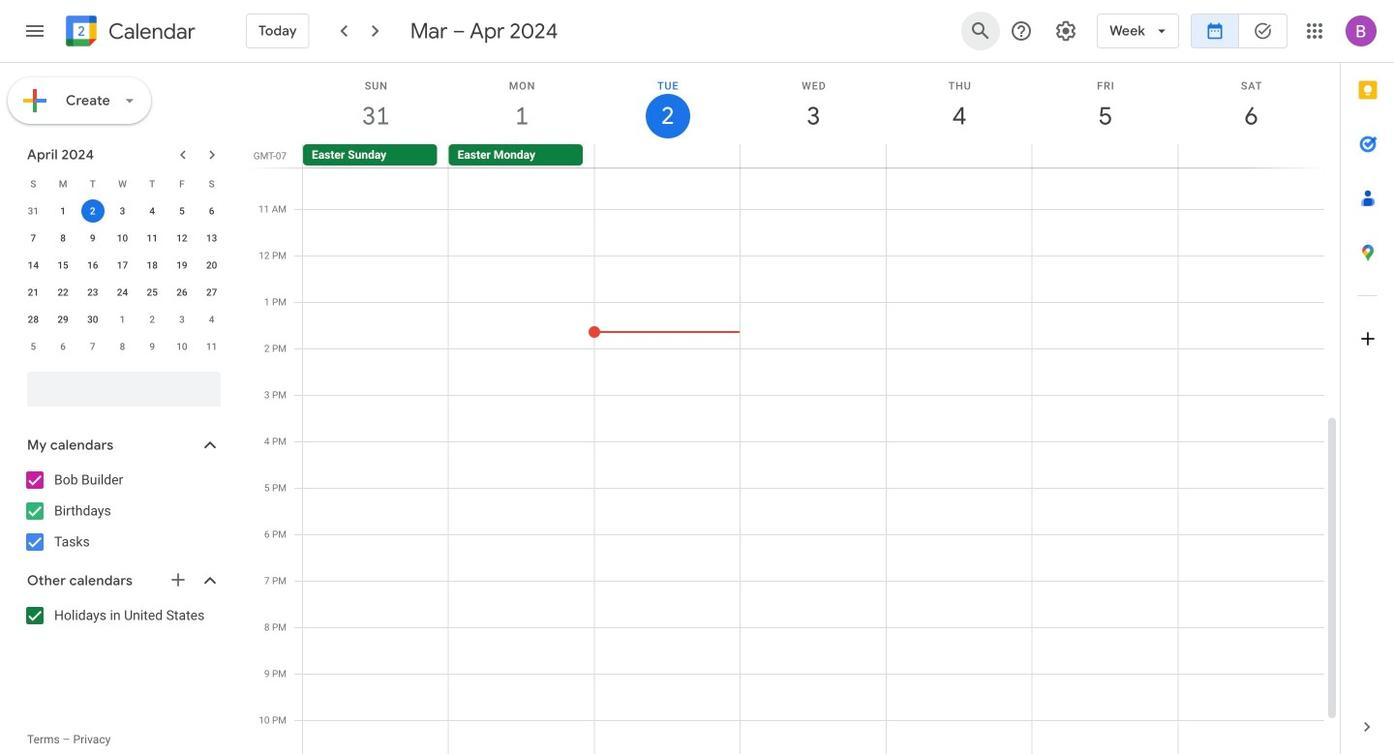 Task type: describe. For each thing, give the bounding box(es) containing it.
29 element
[[51, 308, 75, 331]]

14 element
[[22, 254, 45, 277]]

15 element
[[51, 254, 75, 277]]

march 31 element
[[22, 200, 45, 223]]

my calendars list
[[4, 465, 240, 558]]

april 2024 grid
[[18, 170, 227, 360]]

12 element
[[170, 227, 194, 250]]

Search for people text field
[[39, 372, 209, 407]]

28 element
[[22, 308, 45, 331]]

3 element
[[111, 200, 134, 223]]

2, today element
[[81, 200, 104, 223]]

may 10 element
[[170, 335, 194, 358]]

7 element
[[22, 227, 45, 250]]

9 element
[[81, 227, 104, 250]]

4 element
[[141, 200, 164, 223]]

may 1 element
[[111, 308, 134, 331]]

11 element
[[141, 227, 164, 250]]

13 element
[[200, 227, 223, 250]]

may 2 element
[[141, 308, 164, 331]]

24 element
[[111, 281, 134, 304]]

main drawer image
[[23, 19, 46, 43]]

27 element
[[200, 281, 223, 304]]

support image
[[1010, 19, 1034, 43]]

20 element
[[200, 254, 223, 277]]

6 element
[[200, 200, 223, 223]]

may 5 element
[[22, 335, 45, 358]]



Task type: vqa. For each thing, say whether or not it's contained in the screenshot.
1, today element
no



Task type: locate. For each thing, give the bounding box(es) containing it.
22 element
[[51, 281, 75, 304]]

row
[[294, 144, 1341, 168], [18, 170, 227, 198], [18, 198, 227, 225], [18, 225, 227, 252], [18, 252, 227, 279], [18, 279, 227, 306], [18, 306, 227, 333], [18, 333, 227, 360]]

21 element
[[22, 281, 45, 304]]

may 6 element
[[51, 335, 75, 358]]

17 element
[[111, 254, 134, 277]]

30 element
[[81, 308, 104, 331]]

None search field
[[0, 364, 240, 407]]

may 4 element
[[200, 308, 223, 331]]

tab list
[[1342, 63, 1395, 700]]

18 element
[[141, 254, 164, 277]]

cell inside april 2024 grid
[[78, 198, 108, 225]]

5 element
[[170, 200, 194, 223]]

heading inside calendar 'element'
[[105, 20, 196, 43]]

may 3 element
[[170, 308, 194, 331]]

25 element
[[141, 281, 164, 304]]

may 7 element
[[81, 335, 104, 358]]

16 element
[[81, 254, 104, 277]]

8 element
[[51, 227, 75, 250]]

may 9 element
[[141, 335, 164, 358]]

row group
[[18, 198, 227, 360]]

settings menu image
[[1055, 19, 1078, 43]]

1 element
[[51, 200, 75, 223]]

may 11 element
[[200, 335, 223, 358]]

may 8 element
[[111, 335, 134, 358]]

cell
[[595, 144, 741, 168], [741, 144, 887, 168], [887, 144, 1033, 168], [1033, 144, 1178, 168], [1178, 144, 1324, 168], [78, 198, 108, 225]]

10 element
[[111, 227, 134, 250]]

26 element
[[170, 281, 194, 304]]

grid
[[248, 63, 1341, 755]]

add other calendars image
[[169, 571, 188, 590]]

calendar element
[[62, 12, 196, 54]]

heading
[[105, 20, 196, 43]]

19 element
[[170, 254, 194, 277]]

23 element
[[81, 281, 104, 304]]



